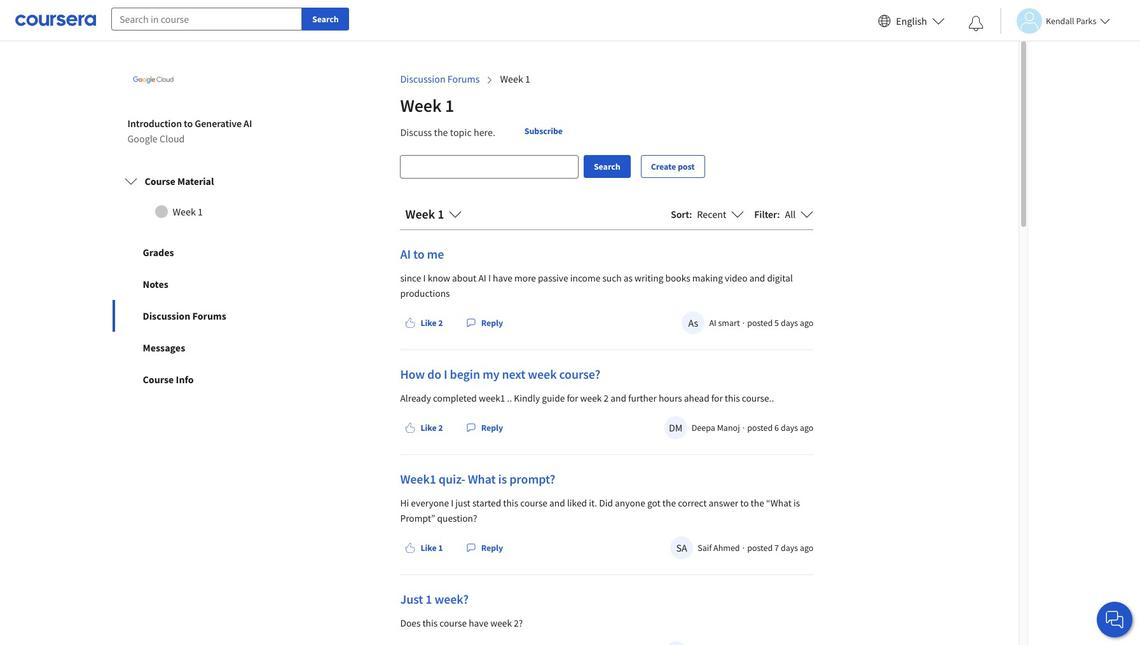 Task type: locate. For each thing, give the bounding box(es) containing it.
0 vertical spatial ·
[[743, 317, 745, 329]]

the left '"what'
[[751, 497, 765, 510]]

2 · from the top
[[743, 422, 745, 434]]

week down course?
[[580, 392, 602, 405]]

1 horizontal spatial discussion
[[400, 73, 446, 85]]

1 ago from the top
[[800, 317, 814, 329]]

ai to me
[[400, 246, 444, 262]]

1 vertical spatial course
[[440, 618, 467, 630]]

coursera image
[[15, 10, 96, 31]]

started
[[473, 497, 501, 510]]

2 vertical spatial this
[[423, 618, 438, 630]]

week down course material on the left top of page
[[173, 205, 196, 218]]

2
[[439, 317, 443, 329], [604, 392, 609, 405], [439, 422, 443, 434]]

thumbs up image down already
[[405, 423, 416, 433]]

forums down notes link
[[192, 310, 226, 323]]

does this course have week 2?
[[400, 618, 523, 630]]

1 vertical spatial like 2 button
[[400, 417, 448, 440]]

ago right 7
[[800, 543, 814, 554]]

like down productions
[[421, 317, 437, 329]]

notes link
[[112, 268, 295, 300]]

1 vertical spatial days
[[781, 422, 798, 434]]

just
[[456, 497, 471, 510]]

course
[[145, 175, 175, 188], [143, 373, 174, 386]]

week1
[[479, 392, 505, 405]]

sa
[[677, 542, 688, 555]]

reply down the started
[[481, 543, 503, 554]]

discussion forums
[[400, 73, 480, 85], [143, 310, 226, 323]]

2 down productions
[[439, 317, 443, 329]]

reply for is
[[481, 543, 503, 554]]

1 vertical spatial have
[[469, 618, 489, 630]]

already completed week1 .. kindly guide for week 2 and further hours ahead for this course..
[[400, 392, 774, 405]]

0 vertical spatial and
[[750, 272, 766, 284]]

more
[[515, 272, 536, 284]]

2 vertical spatial thumbs up image
[[405, 543, 416, 553]]

next
[[502, 366, 526, 382]]

thumbs up image inside like 1 button
[[405, 543, 416, 553]]

like
[[421, 317, 437, 329], [421, 422, 437, 434], [421, 543, 437, 554]]

subscribe button
[[506, 120, 582, 142]]

1 horizontal spatial search
[[594, 161, 621, 172]]

search for "search in course" text field
[[312, 13, 339, 25]]

2 reply link from the top
[[461, 417, 508, 440]]

1 vertical spatial reply link
[[461, 417, 508, 440]]

and left liked
[[550, 497, 565, 510]]

0 vertical spatial search button
[[302, 8, 349, 31]]

1 horizontal spatial is
[[794, 497, 800, 510]]

1 horizontal spatial to
[[413, 246, 425, 262]]

the right got
[[663, 497, 676, 510]]

1 vertical spatial discussion forums link
[[112, 300, 295, 332]]

this right the started
[[503, 497, 519, 510]]

ago right 6
[[800, 422, 814, 434]]

1 vertical spatial reply
[[481, 422, 503, 434]]

0 vertical spatial this
[[725, 392, 740, 405]]

2 vertical spatial ·
[[743, 543, 745, 554]]

discussion forums link left chevron right icon
[[400, 73, 480, 85]]

2 horizontal spatial and
[[750, 272, 766, 284]]

to left me
[[413, 246, 425, 262]]

info
[[176, 373, 194, 386]]

liked
[[567, 497, 587, 510]]

2 for from the left
[[712, 392, 723, 405]]

week 1 up discuss
[[400, 94, 454, 117]]

like down prompt"
[[421, 543, 437, 554]]

week up discuss
[[400, 94, 442, 117]]

course left material
[[145, 175, 175, 188]]

1 horizontal spatial course
[[520, 497, 548, 510]]

discuss
[[400, 126, 432, 139]]

· right smart
[[743, 317, 745, 329]]

2 horizontal spatial to
[[741, 497, 749, 510]]

0 vertical spatial course
[[145, 175, 175, 188]]

as
[[624, 272, 633, 284]]

week 1
[[500, 73, 531, 85], [400, 94, 454, 117], [173, 205, 203, 218], [405, 206, 444, 222]]

2 vertical spatial to
[[741, 497, 749, 510]]

week 1 link
[[124, 199, 283, 225]]

2 vertical spatial like
[[421, 543, 437, 554]]

week1
[[400, 471, 436, 487]]

3 posted from the top
[[748, 543, 773, 554]]

thumbs up image
[[405, 318, 416, 328], [405, 423, 416, 433], [405, 543, 416, 553]]

ai smart
[[710, 317, 740, 329]]

days right 6
[[781, 422, 798, 434]]

0 vertical spatial search
[[312, 13, 339, 25]]

week?
[[435, 592, 469, 608]]

2 horizontal spatial the
[[751, 497, 765, 510]]

to up 'cloud'
[[184, 117, 193, 130]]

notes
[[143, 278, 168, 291]]

course
[[520, 497, 548, 510], [440, 618, 467, 630]]

ai right the generative
[[244, 117, 252, 130]]

to right answer
[[741, 497, 749, 510]]

week 1 inside 'link'
[[173, 205, 203, 218]]

like 2 button
[[400, 312, 448, 335], [400, 417, 448, 440]]

0 vertical spatial like
[[421, 317, 437, 329]]

kendall
[[1046, 15, 1075, 26]]

posted left the 5
[[748, 317, 773, 329]]

like 2 down already
[[421, 422, 443, 434]]

2 like 2 button from the top
[[400, 417, 448, 440]]

week
[[528, 366, 557, 382], [580, 392, 602, 405], [491, 618, 512, 630]]

create post button
[[641, 155, 705, 178]]

course inside course material dropdown button
[[145, 175, 175, 188]]

further
[[629, 392, 657, 405]]

and left "further"
[[611, 392, 627, 405]]

3 thumbs up image from the top
[[405, 543, 416, 553]]

1 vertical spatial thumbs up image
[[405, 423, 416, 433]]

0 horizontal spatial for
[[567, 392, 579, 405]]

course down week?
[[440, 618, 467, 630]]

like 2 button down already
[[400, 417, 448, 440]]

0 horizontal spatial the
[[434, 126, 448, 139]]

2 reply from the top
[[481, 422, 503, 434]]

and inside since i know about ai i have more passive income such as writing   books making video and digital productions
[[750, 272, 766, 284]]

discussion forums link
[[400, 73, 480, 85], [112, 300, 295, 332]]

1 horizontal spatial discussion forums link
[[400, 73, 480, 85]]

· for my
[[743, 422, 745, 434]]

week right chevron right icon
[[500, 73, 523, 85]]

posted left 7
[[748, 543, 773, 554]]

3 like from the top
[[421, 543, 437, 554]]

my
[[483, 366, 500, 382]]

and right video
[[750, 272, 766, 284]]

week 1 right chevron right icon
[[500, 73, 531, 85]]

0 vertical spatial is
[[498, 471, 507, 487]]

for
[[567, 392, 579, 405], [712, 392, 723, 405]]

1 horizontal spatial for
[[712, 392, 723, 405]]

is inside hi everyone i just started this course and liked it. did anyone got the correct answer to the "what is prompt" question?
[[794, 497, 800, 510]]

2 vertical spatial 2
[[439, 422, 443, 434]]

reply link down question?
[[461, 537, 508, 560]]

productions
[[400, 288, 450, 300]]

1 horizontal spatial have
[[493, 272, 513, 284]]

2 like from the top
[[421, 422, 437, 434]]

course for course info
[[143, 373, 174, 386]]

2 vertical spatial days
[[781, 543, 798, 554]]

like down already
[[421, 422, 437, 434]]

0 horizontal spatial is
[[498, 471, 507, 487]]

posted for my
[[748, 422, 773, 434]]

week left 2?
[[491, 618, 512, 630]]

like 2 down productions
[[421, 317, 443, 329]]

topic
[[450, 126, 472, 139]]

for right ahead
[[712, 392, 723, 405]]

0 vertical spatial reply link
[[461, 312, 508, 335]]

2 for how do i begin my next week course?
[[439, 422, 443, 434]]

like 2 button for to
[[400, 312, 448, 335]]

week up guide
[[528, 366, 557, 382]]

1 vertical spatial week
[[580, 392, 602, 405]]

completed
[[433, 392, 477, 405]]

1 vertical spatial to
[[413, 246, 425, 262]]

and
[[750, 272, 766, 284], [611, 392, 627, 405], [550, 497, 565, 510]]

0 vertical spatial week
[[528, 366, 557, 382]]

1 horizontal spatial search button
[[584, 155, 631, 178]]

· posted 6 days ago
[[743, 422, 814, 434]]

ago for prompt?
[[800, 543, 814, 554]]

1 down course material dropdown button
[[198, 205, 203, 218]]

week 1 down material
[[173, 205, 203, 218]]

1 like 2 button from the top
[[400, 312, 448, 335]]

0 horizontal spatial search
[[312, 13, 339, 25]]

0 vertical spatial thumbs up image
[[405, 318, 416, 328]]

1 vertical spatial posted
[[748, 422, 773, 434]]

0 horizontal spatial and
[[550, 497, 565, 510]]

reply up my
[[481, 317, 503, 329]]

the
[[434, 126, 448, 139], [663, 497, 676, 510], [751, 497, 765, 510]]

generative
[[195, 117, 242, 130]]

course info
[[143, 373, 194, 386]]

this right the does
[[423, 618, 438, 630]]

0 horizontal spatial search button
[[302, 8, 349, 31]]

forums left chevron right icon
[[448, 73, 480, 85]]

0 vertical spatial posted
[[748, 317, 773, 329]]

like 2 button down productions
[[400, 312, 448, 335]]

2 like 2 from the top
[[421, 422, 443, 434]]

days right 7
[[781, 543, 798, 554]]

1 days from the top
[[781, 317, 798, 329]]

0 vertical spatial to
[[184, 117, 193, 130]]

1 vertical spatial search
[[594, 161, 621, 172]]

2 vertical spatial reply link
[[461, 537, 508, 560]]

2 vertical spatial posted
[[748, 543, 773, 554]]

google cloud image
[[128, 55, 178, 106]]

0 horizontal spatial forums
[[192, 310, 226, 323]]

ago right the 5
[[800, 317, 814, 329]]

1 vertical spatial ago
[[800, 422, 814, 434]]

thumbs up image left like 1
[[405, 543, 416, 553]]

2 ago from the top
[[800, 422, 814, 434]]

1 vertical spatial forums
[[192, 310, 226, 323]]

do
[[428, 366, 442, 382]]

0 horizontal spatial discussion forums link
[[112, 300, 295, 332]]

0 vertical spatial reply
[[481, 317, 503, 329]]

1 up discuss the topic here.
[[445, 94, 454, 117]]

grades link
[[112, 237, 295, 268]]

i left the just
[[451, 497, 454, 510]]

2 vertical spatial and
[[550, 497, 565, 510]]

like inside button
[[421, 543, 437, 554]]

2 down completed
[[439, 422, 443, 434]]

0 vertical spatial course
[[520, 497, 548, 510]]

1 inside like 1 button
[[439, 543, 443, 554]]

1 vertical spatial is
[[794, 497, 800, 510]]

ai
[[244, 117, 252, 130], [400, 246, 411, 262], [479, 272, 487, 284], [710, 317, 717, 329]]

here.
[[474, 126, 495, 139]]

· for prompt?
[[743, 543, 745, 554]]

0 vertical spatial days
[[781, 317, 798, 329]]

1 vertical spatial like 2
[[421, 422, 443, 434]]

1 vertical spatial search button
[[584, 155, 631, 178]]

the left "topic"
[[434, 126, 448, 139]]

to inside introduction to generative ai google cloud
[[184, 117, 193, 130]]

discussion forums down notes link
[[143, 310, 226, 323]]

3 reply link from the top
[[461, 537, 508, 560]]

1 vertical spatial ·
[[743, 422, 745, 434]]

1 like 2 from the top
[[421, 317, 443, 329]]

· right ahmed
[[743, 543, 745, 554]]

manoj
[[717, 422, 740, 434]]

2?
[[514, 618, 523, 630]]

0 vertical spatial discussion forums
[[400, 73, 480, 85]]

course material button
[[114, 163, 294, 199]]

for right guide
[[567, 392, 579, 405]]

posted
[[748, 317, 773, 329], [748, 422, 773, 434], [748, 543, 773, 554]]

writing
[[635, 272, 664, 284]]

0 horizontal spatial this
[[423, 618, 438, 630]]

reply down week1
[[481, 422, 503, 434]]

0 horizontal spatial to
[[184, 117, 193, 130]]

this left course..
[[725, 392, 740, 405]]

2 thumbs up image from the top
[[405, 423, 416, 433]]

1 vertical spatial discussion forums
[[143, 310, 226, 323]]

like for begin
[[421, 422, 437, 434]]

have inside since i know about ai i have more passive income such as writing   books making video and digital productions
[[493, 272, 513, 284]]

0 vertical spatial ago
[[800, 317, 814, 329]]

i
[[423, 272, 426, 284], [488, 272, 491, 284], [444, 366, 448, 382], [451, 497, 454, 510]]

1 vertical spatial discussion
[[143, 310, 190, 323]]

1 horizontal spatial week
[[528, 366, 557, 382]]

week 1 up the ai to me link
[[405, 206, 444, 222]]

reply link down about
[[461, 312, 508, 335]]

2 vertical spatial week
[[491, 618, 512, 630]]

0 horizontal spatial course
[[440, 618, 467, 630]]

like 2 for do
[[421, 422, 443, 434]]

discussion
[[400, 73, 446, 85], [143, 310, 190, 323]]

1 vertical spatial like
[[421, 422, 437, 434]]

discussion forums link up messages
[[112, 300, 295, 332]]

1 horizontal spatial the
[[663, 497, 676, 510]]

discussion up messages
[[143, 310, 190, 323]]

3 reply from the top
[[481, 543, 503, 554]]

0 horizontal spatial have
[[469, 618, 489, 630]]

0 vertical spatial 2
[[439, 317, 443, 329]]

days right the 5
[[781, 317, 798, 329]]

have left 2?
[[469, 618, 489, 630]]

course inside course info link
[[143, 373, 174, 386]]

1 horizontal spatial this
[[503, 497, 519, 510]]

1 thumbs up image from the top
[[405, 318, 416, 328]]

2 vertical spatial ago
[[800, 543, 814, 554]]

· right the manoj
[[743, 422, 745, 434]]

week inside 'link'
[[173, 205, 196, 218]]

discussion forums left chevron right icon
[[400, 73, 480, 85]]

course left info
[[143, 373, 174, 386]]

i right about
[[488, 272, 491, 284]]

0 vertical spatial have
[[493, 272, 513, 284]]

have left more
[[493, 272, 513, 284]]

just 1 week? link
[[400, 592, 469, 608]]

0 vertical spatial forums
[[448, 73, 480, 85]]

3 days from the top
[[781, 543, 798, 554]]

..
[[507, 392, 512, 405]]

chat with us image
[[1105, 610, 1125, 630]]

discussion up discuss
[[400, 73, 446, 85]]

is right 'what'
[[498, 471, 507, 487]]

days
[[781, 317, 798, 329], [781, 422, 798, 434], [781, 543, 798, 554]]

course down prompt?
[[520, 497, 548, 510]]

deepa
[[692, 422, 716, 434]]

reply
[[481, 317, 503, 329], [481, 422, 503, 434], [481, 543, 503, 554]]

begin
[[450, 366, 480, 382]]

and inside hi everyone i just started this course and liked it. did anyone got the correct answer to the "what is prompt" question?
[[550, 497, 565, 510]]

forums
[[448, 73, 480, 85], [192, 310, 226, 323]]

2 days from the top
[[781, 422, 798, 434]]

1 vertical spatial and
[[611, 392, 627, 405]]

days for my
[[781, 422, 798, 434]]

thumbs up image down productions
[[405, 318, 416, 328]]

posted left 6
[[748, 422, 773, 434]]

this inside hi everyone i just started this course and liked it. did anyone got the correct answer to the "what is prompt" question?
[[503, 497, 519, 510]]

to for ai
[[413, 246, 425, 262]]

0 vertical spatial like 2 button
[[400, 312, 448, 335]]

1 vertical spatial course
[[143, 373, 174, 386]]

2 vertical spatial reply
[[481, 543, 503, 554]]

days for prompt?
[[781, 543, 798, 554]]

1 down question?
[[439, 543, 443, 554]]

2 posted from the top
[[748, 422, 773, 434]]

post
[[678, 161, 695, 172]]

income
[[570, 272, 601, 284]]

2 left "further"
[[604, 392, 609, 405]]

1 vertical spatial this
[[503, 497, 519, 510]]

is right '"what'
[[794, 497, 800, 510]]

ai right about
[[479, 272, 487, 284]]

have
[[493, 272, 513, 284], [469, 618, 489, 630]]

3 · from the top
[[743, 543, 745, 554]]

reply link down week1
[[461, 417, 508, 440]]

course..
[[742, 392, 774, 405]]

3 ago from the top
[[800, 543, 814, 554]]

0 vertical spatial like 2
[[421, 317, 443, 329]]

like 2
[[421, 317, 443, 329], [421, 422, 443, 434]]



Task type: describe. For each thing, give the bounding box(es) containing it.
week1 quiz- what is prompt? link
[[400, 471, 555, 487]]

cloud
[[160, 132, 185, 145]]

filter:
[[755, 208, 780, 221]]

sort:
[[671, 208, 692, 221]]

like 1 button
[[400, 537, 448, 560]]

how do i begin my next week course? link
[[400, 366, 601, 382]]

hi
[[400, 497, 409, 510]]

reply for begin
[[481, 422, 503, 434]]

how do i begin my next week course?
[[400, 366, 601, 382]]

does
[[400, 618, 421, 630]]

recent button
[[697, 207, 744, 222]]

7
[[775, 543, 779, 554]]

hours
[[659, 392, 682, 405]]

course inside hi everyone i just started this course and liked it. did anyone got the correct answer to the "what is prompt" question?
[[520, 497, 548, 510]]

all button
[[785, 207, 814, 222]]

saif ahmed
[[698, 543, 740, 554]]

1 reply link from the top
[[461, 312, 508, 335]]

kendall parks button
[[1001, 8, 1111, 33]]

like 2 for to
[[421, 317, 443, 329]]

0 vertical spatial discussion forums link
[[400, 73, 480, 85]]

just 1 week?
[[400, 592, 469, 608]]

thumbs up image for how
[[405, 423, 416, 433]]

question?
[[437, 513, 477, 525]]

1 horizontal spatial forums
[[448, 73, 480, 85]]

did
[[599, 497, 613, 510]]

chevron right image
[[485, 75, 495, 85]]

week up the ai to me link
[[405, 206, 435, 222]]

digital
[[767, 272, 793, 284]]

it.
[[589, 497, 597, 510]]

subscribe
[[525, 125, 563, 137]]

course info link
[[112, 364, 295, 396]]

grades
[[143, 246, 174, 259]]

0 horizontal spatial week
[[491, 618, 512, 630]]

introduction to generative ai google cloud
[[128, 117, 252, 145]]

1 posted from the top
[[748, 317, 773, 329]]

parks
[[1077, 15, 1097, 26]]

quiz-
[[439, 471, 466, 487]]

as
[[689, 317, 699, 330]]

1 like from the top
[[421, 317, 437, 329]]

i right since
[[423, 272, 426, 284]]

show notifications image
[[969, 16, 984, 31]]

to for introduction
[[184, 117, 193, 130]]

kindly
[[514, 392, 540, 405]]

1 reply from the top
[[481, 317, 503, 329]]

thumbs up image for week1
[[405, 543, 416, 553]]

how
[[400, 366, 425, 382]]

create
[[651, 161, 676, 172]]

introduction
[[128, 117, 182, 130]]

correct
[[678, 497, 707, 510]]

me
[[427, 246, 444, 262]]

help center image
[[1108, 613, 1123, 628]]

anyone
[[615, 497, 646, 510]]

6
[[775, 422, 779, 434]]

1 right chevron right icon
[[525, 73, 531, 85]]

since
[[400, 272, 421, 284]]

1 vertical spatial 2
[[604, 392, 609, 405]]

ai inside introduction to generative ai google cloud
[[244, 117, 252, 130]]

search button for "search in course" text field
[[302, 8, 349, 31]]

such
[[603, 272, 622, 284]]

reply link for is
[[461, 537, 508, 560]]

everyone
[[411, 497, 449, 510]]

course for course material
[[145, 175, 175, 188]]

1 up me
[[438, 206, 444, 222]]

english button
[[874, 0, 950, 41]]

1 inside 'week 1' 'link'
[[198, 205, 203, 218]]

ai to me link
[[400, 246, 444, 262]]

hi everyone i just started this course and liked it. did anyone got the correct answer to the "what is prompt" question?
[[400, 497, 800, 525]]

material
[[177, 175, 214, 188]]

to inside hi everyone i just started this course and liked it. did anyone got the correct answer to the "what is prompt" question?
[[741, 497, 749, 510]]

search button for search input field
[[584, 155, 631, 178]]

google
[[128, 132, 158, 145]]

ai up since
[[400, 246, 411, 262]]

0 vertical spatial discussion
[[400, 73, 446, 85]]

Search in course text field
[[111, 8, 302, 31]]

2 for ai to me
[[439, 317, 443, 329]]

like 2 button for do
[[400, 417, 448, 440]]

search for search input field
[[594, 161, 621, 172]]

like 1
[[421, 543, 443, 554]]

0 horizontal spatial discussion forums
[[143, 310, 226, 323]]

saif
[[698, 543, 712, 554]]

prompt"
[[400, 513, 435, 525]]

1 · from the top
[[743, 317, 745, 329]]

i inside hi everyone i just started this course and liked it. did anyone got the correct answer to the "what is prompt" question?
[[451, 497, 454, 510]]

1 horizontal spatial discussion forums
[[400, 73, 480, 85]]

video
[[725, 272, 748, 284]]

about
[[452, 272, 477, 284]]

1 for from the left
[[567, 392, 579, 405]]

course material
[[145, 175, 214, 188]]

ai inside since i know about ai i have more passive income such as writing   books making video and digital productions
[[479, 272, 487, 284]]

i right the do
[[444, 366, 448, 382]]

english
[[897, 14, 928, 27]]

1 horizontal spatial and
[[611, 392, 627, 405]]

what
[[468, 471, 496, 487]]

discuss the topic here.
[[400, 126, 495, 139]]

recent
[[697, 208, 727, 221]]

ago for my
[[800, 422, 814, 434]]

2 horizontal spatial this
[[725, 392, 740, 405]]

got
[[648, 497, 661, 510]]

ahead
[[684, 392, 710, 405]]

2 horizontal spatial week
[[580, 392, 602, 405]]

Search Input field
[[401, 156, 578, 178]]

thumbs up image for ai
[[405, 318, 416, 328]]

0 horizontal spatial discussion
[[143, 310, 190, 323]]

week 1 button
[[405, 206, 462, 222]]

ahmed
[[714, 543, 740, 554]]

1 right the just
[[426, 592, 432, 608]]

reply link for begin
[[461, 417, 508, 440]]

create post
[[651, 161, 695, 172]]

· posted 7 days ago
[[743, 543, 814, 554]]

know
[[428, 272, 450, 284]]

like for is
[[421, 543, 437, 554]]

5
[[775, 317, 779, 329]]

posted for prompt?
[[748, 543, 773, 554]]

just
[[400, 592, 423, 608]]

guide
[[542, 392, 565, 405]]

course?
[[559, 366, 601, 382]]

messages
[[143, 342, 185, 354]]

smart
[[719, 317, 740, 329]]

dm
[[669, 422, 683, 434]]

week1 quiz- what is prompt?
[[400, 471, 555, 487]]

making
[[693, 272, 723, 284]]

messages link
[[112, 332, 295, 364]]

kendall parks
[[1046, 15, 1097, 26]]

"what
[[767, 497, 792, 510]]

ai left smart
[[710, 317, 717, 329]]



Task type: vqa. For each thing, say whether or not it's contained in the screenshot.
the leftmost week
yes



